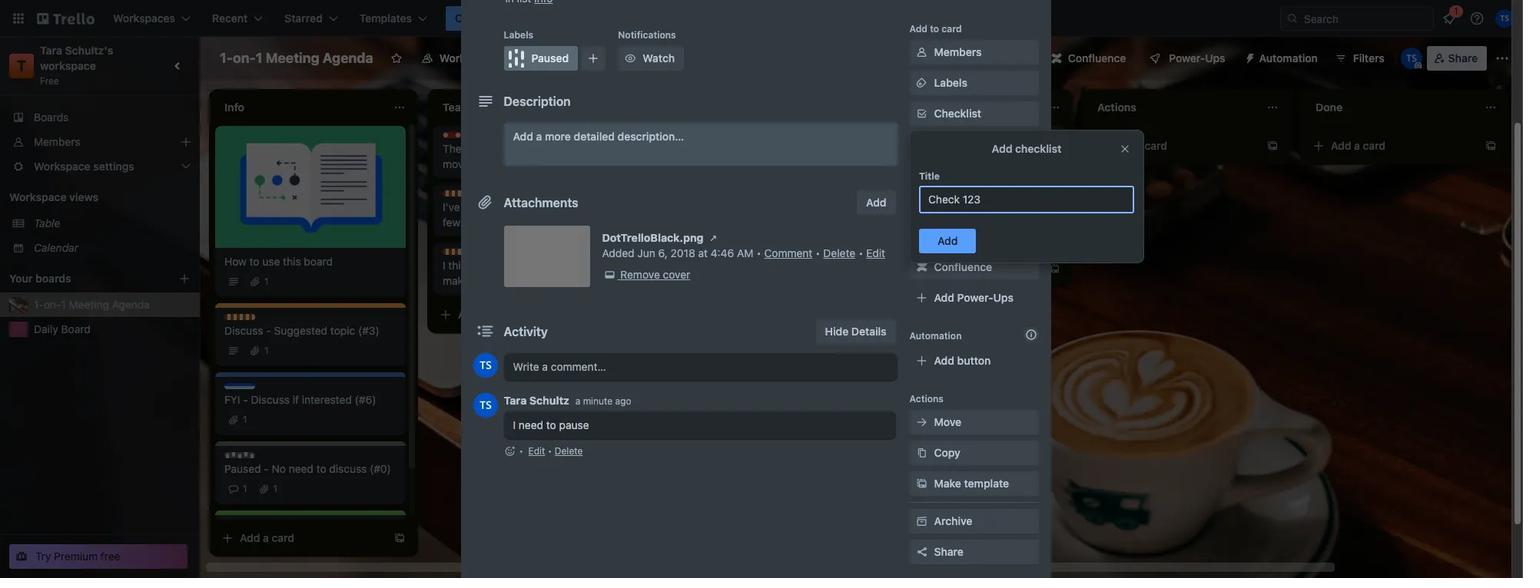 Task type: vqa. For each thing, say whether or not it's contained in the screenshot.
bottommost "Labels"
yes



Task type: locate. For each thing, give the bounding box(es) containing it.
need inside paused paused - no need to discuss (#0)
[[289, 463, 313, 476]]

0 vertical spatial delete link
[[823, 247, 855, 260]]

add a card
[[1113, 139, 1167, 152], [1331, 139, 1386, 152], [676, 234, 731, 247], [895, 262, 949, 275], [458, 308, 513, 321], [240, 532, 294, 545]]

discuss inside discuss i've drafted my goals for the next few months. any feedback?
[[458, 191, 493, 202]]

sm image down actions
[[914, 415, 929, 430]]

0 vertical spatial meeting
[[266, 50, 319, 66]]

filters button
[[1330, 46, 1389, 71]]

discuss inside discuss new training program
[[676, 132, 711, 144]]

0 vertical spatial members link
[[910, 40, 1039, 65]]

tara for schultz's
[[40, 44, 62, 57]]

goal for manage
[[895, 132, 915, 144]]

calendar down table
[[34, 241, 78, 254]]

your boards with 2 items element
[[9, 270, 155, 288]]

a
[[536, 130, 542, 143], [1136, 139, 1142, 152], [1354, 139, 1360, 152], [699, 234, 705, 247], [918, 262, 924, 275], [481, 308, 487, 321], [575, 396, 580, 407], [263, 532, 269, 545]]

0 vertical spatial 1-on-1 meeting agenda
[[220, 50, 373, 66]]

1 horizontal spatial agenda
[[323, 50, 373, 66]]

1 vertical spatial tara
[[504, 394, 527, 407]]

can right "how"
[[585, 142, 603, 155]]

make
[[443, 274, 469, 287]]

sm image for labels
[[914, 75, 929, 91]]

if inside fyi fyi - discuss if interested (#6)
[[293, 393, 299, 407]]

sm image down add to card
[[914, 45, 929, 60]]

1 vertical spatial labels
[[934, 76, 967, 89]]

add to card
[[910, 23, 962, 35]]

1 vertical spatial workspace
[[9, 191, 67, 204]]

attachments
[[504, 196, 578, 210]]

0 vertical spatial i
[[443, 259, 445, 272]]

boards
[[35, 272, 71, 285]]

daily board link
[[34, 322, 191, 337]]

share button down archive link
[[910, 540, 1039, 565]]

board right the daily
[[61, 323, 90, 336]]

sm image down calendar power-up link
[[914, 75, 929, 91]]

paused down color: blue, title: "fyi" element
[[240, 453, 272, 464]]

comment link
[[764, 247, 813, 260]]

we inside blocker the team is stuck on x, how can we move forward?
[[606, 142, 620, 155]]

0 horizontal spatial labels
[[504, 29, 533, 41]]

if right velocity on the top left of the page
[[597, 259, 604, 272]]

delete link right "comment"
[[823, 247, 855, 260]]

tara schultz (taraschultz7) image right the filters on the right of page
[[1401, 48, 1422, 69]]

1 vertical spatial meeting
[[69, 298, 109, 311]]

stuck
[[503, 142, 530, 155]]

free
[[101, 550, 120, 563]]

1 horizontal spatial board
[[570, 51, 600, 65]]

sm image for watch
[[623, 51, 638, 66]]

0 horizontal spatial edit
[[528, 446, 545, 457]]

we right "how"
[[606, 142, 620, 155]]

1 horizontal spatial edit
[[866, 247, 885, 260]]

0 horizontal spatial i
[[443, 259, 445, 272]]

create
[[455, 12, 489, 25]]

0 vertical spatial color: black, title: "paused" element
[[504, 46, 578, 71]]

blog
[[948, 228, 970, 241]]

sm image
[[1238, 46, 1259, 68], [706, 231, 721, 246], [914, 260, 929, 275], [602, 267, 617, 283], [914, 415, 929, 430], [914, 476, 929, 492]]

sm image left copy
[[914, 446, 929, 461]]

1 horizontal spatial automation
[[1259, 51, 1318, 65]]

labels
[[504, 29, 533, 41], [934, 76, 967, 89]]

0 horizontal spatial 1-
[[34, 298, 44, 311]]

i up add reaction icon
[[513, 419, 516, 432]]

1 horizontal spatial share
[[1448, 51, 1478, 65]]

calendar link
[[34, 241, 191, 256]]

boards link
[[0, 105, 200, 130]]

members link up labels link
[[910, 40, 1039, 65]]

automation inside button
[[1259, 51, 1318, 65]]

0 vertical spatial ups
[[1205, 51, 1225, 65]]

discuss for think
[[458, 249, 493, 261]]

description…
[[618, 130, 684, 143]]

tara inside tara schultz's workspace free
[[40, 44, 62, 57]]

2 horizontal spatial create from template… image
[[1266, 140, 1279, 152]]

discuss inside discuss i think we can improve velocity if we make some tooling changes.
[[458, 249, 493, 261]]

0 vertical spatial goal
[[895, 132, 915, 144]]

color: pink, title: "goal" element left time
[[879, 132, 915, 144]]

color: pink, title: "goal" element down add button
[[879, 218, 915, 230]]

on- inside text box
[[233, 50, 256, 66]]

1
[[256, 50, 262, 66], [264, 276, 269, 287], [61, 298, 66, 311], [264, 345, 269, 357], [243, 414, 247, 426], [243, 483, 247, 495], [273, 483, 278, 495]]

paused - no need to discuss (#0) link
[[224, 462, 397, 477]]

goal for best
[[895, 218, 915, 230]]

0 vertical spatial delete
[[823, 247, 855, 260]]

edit link down best
[[866, 247, 885, 260]]

color: pink, title: "goal" element up add button
[[879, 175, 915, 187]]

color: pink, title: "goal" element for mentor
[[879, 175, 915, 187]]

members down add to card
[[934, 45, 982, 58]]

1 horizontal spatial need
[[519, 419, 543, 432]]

delete right "comment"
[[823, 247, 855, 260]]

2 goal from the top
[[895, 175, 915, 187]]

tara up workspace
[[40, 44, 62, 57]]

members down the boards
[[34, 135, 80, 148]]

ups left automation button
[[1205, 51, 1225, 65]]

discuss - suggested topic (#3) link
[[224, 324, 397, 339]]

automation down search icon
[[1259, 51, 1318, 65]]

0 vertical spatial agenda
[[323, 50, 373, 66]]

- inside paused paused - no need to discuss (#0)
[[264, 463, 269, 476]]

1 vertical spatial create from template… image
[[393, 533, 406, 545]]

1 horizontal spatial workspace
[[439, 51, 496, 65]]

goal down mentor
[[895, 218, 915, 230]]

0 horizontal spatial meeting
[[69, 298, 109, 311]]

0 horizontal spatial automation
[[910, 330, 962, 342]]

1 vertical spatial goal
[[895, 175, 915, 187]]

we
[[606, 142, 620, 155], [476, 259, 490, 272], [606, 259, 620, 272]]

ups inside button
[[1205, 51, 1225, 65]]

sm image
[[914, 45, 929, 60], [623, 51, 638, 66], [914, 75, 929, 91], [914, 106, 929, 121], [914, 446, 929, 461], [914, 514, 929, 529]]

0 horizontal spatial confluence
[[934, 261, 992, 274]]

sm image right power-ups button
[[1238, 46, 1259, 68]]

workspace up table
[[9, 191, 67, 204]]

to inside paused paused - no need to discuss (#0)
[[316, 463, 326, 476]]

0 vertical spatial workspace
[[439, 51, 496, 65]]

share left 'show menu' image
[[1448, 51, 1478, 65]]

this
[[283, 255, 301, 268]]

- inside fyi fyi - discuss if interested (#6)
[[243, 393, 248, 407]]

need down schultz
[[519, 419, 543, 432]]

detailed
[[574, 130, 615, 143]]

None submit
[[919, 229, 976, 254]]

for
[[549, 201, 563, 214]]

workspace views
[[9, 191, 98, 204]]

0 horizontal spatial if
[[293, 393, 299, 407]]

sm image for archive
[[914, 514, 929, 529]]

0 horizontal spatial edit link
[[528, 446, 545, 457]]

checklist link
[[910, 101, 1039, 126]]

0 vertical spatial confluence
[[1068, 51, 1126, 65]]

table link
[[34, 216, 191, 231]]

boards
[[34, 111, 69, 124]]

color: orange, title: "discuss" element
[[661, 132, 711, 144], [443, 191, 493, 202], [443, 249, 493, 261], [224, 314, 275, 326]]

confluence inside confluence button
[[1068, 51, 1126, 65]]

goal inside 'goal manage time chaos'
[[895, 132, 915, 144]]

1 vertical spatial ups
[[942, 238, 959, 250]]

2 vertical spatial goal
[[895, 218, 915, 230]]

details
[[851, 325, 886, 338]]

- for fyi
[[243, 393, 248, 407]]

edit left •
[[528, 446, 545, 457]]

delete link right •
[[555, 446, 583, 457]]

0 vertical spatial can
[[585, 142, 603, 155]]

i think we can improve velocity if we make some tooling changes. link
[[443, 258, 621, 289]]

0 horizontal spatial agenda
[[112, 298, 150, 311]]

0 vertical spatial need
[[519, 419, 543, 432]]

edit link left •
[[528, 446, 545, 457]]

edit • delete
[[528, 446, 583, 457]]

calendar up labels link
[[932, 51, 976, 65]]

1 vertical spatial can
[[493, 259, 511, 272]]

meeting inside text box
[[266, 50, 319, 66]]

0 horizontal spatial calendar
[[34, 241, 78, 254]]

add board image
[[178, 273, 191, 285]]

0 horizontal spatial 1-on-1 meeting agenda
[[34, 298, 150, 311]]

sm image down added
[[602, 267, 617, 283]]

sm image for checklist
[[914, 106, 929, 121]]

if inside discuss i think we can improve velocity if we make some tooling changes.
[[597, 259, 604, 272]]

0 vertical spatial calendar
[[932, 51, 976, 65]]

1 horizontal spatial i
[[513, 419, 516, 432]]

sm image for copy
[[914, 446, 929, 461]]

discuss discuss - suggested topic (#3)
[[224, 314, 379, 337]]

Title text field
[[919, 186, 1134, 214]]

a inside tara schultz a minute ago
[[575, 396, 580, 407]]

0 vertical spatial color: pink, title: "goal" element
[[879, 132, 915, 144]]

edit
[[866, 247, 885, 260], [528, 446, 545, 457]]

1 horizontal spatial share button
[[1427, 46, 1487, 71]]

meeting
[[266, 50, 319, 66], [69, 298, 109, 311]]

1 horizontal spatial create from template… image
[[1485, 140, 1497, 152]]

add inside button
[[866, 196, 886, 209]]

3 goal from the top
[[895, 218, 915, 230]]

add reaction image
[[504, 444, 516, 460]]

3 color: pink, title: "goal" element from the top
[[879, 218, 915, 230]]

workspace inside button
[[439, 51, 496, 65]]

color: pink, title: "goal" element for manage
[[879, 132, 915, 144]]

cover
[[663, 268, 690, 281]]

watch button
[[618, 46, 684, 71]]

agenda left star or unstar board icon at the top
[[323, 50, 373, 66]]

automation up add button
[[910, 330, 962, 342]]

0 vertical spatial -
[[266, 324, 271, 337]]

0 vertical spatial 1-
[[220, 50, 233, 66]]

members link
[[910, 40, 1039, 65], [0, 130, 200, 154]]

- inside discuss discuss - suggested topic (#3)
[[266, 324, 271, 337]]

tara schultz a minute ago
[[504, 394, 631, 407]]

to left discuss
[[316, 463, 326, 476]]

edit for edit
[[866, 247, 885, 260]]

1 vertical spatial -
[[243, 393, 248, 407]]

sm image down practice
[[914, 260, 929, 275]]

the
[[443, 142, 462, 155]]

sm image left the watch
[[623, 51, 638, 66]]

color: pink, title: "goal" element for best
[[879, 218, 915, 230]]

sm image inside watch button
[[623, 51, 638, 66]]

need right no
[[289, 463, 313, 476]]

color: black, title: "paused" element
[[504, 46, 578, 71], [224, 453, 272, 464]]

2 vertical spatial -
[[264, 463, 269, 476]]

color: black, title: "paused" element up description
[[504, 46, 578, 71]]

1-on-1 meeting agenda
[[220, 50, 373, 66], [34, 298, 150, 311]]

1 vertical spatial members
[[34, 135, 80, 148]]

0 vertical spatial on-
[[233, 50, 256, 66]]

tara for schultz
[[504, 394, 527, 407]]

goal best practice blog
[[879, 218, 970, 241]]

Board name text field
[[212, 46, 381, 71]]

tara schultz (taraschultz7) image
[[1401, 48, 1422, 69], [473, 393, 498, 418]]

color: red, title: "blocker" element
[[443, 132, 492, 144]]

tara left schultz
[[504, 394, 527, 407]]

0 horizontal spatial create from template… image
[[830, 235, 842, 247]]

0 horizontal spatial can
[[493, 259, 511, 272]]

0 horizontal spatial workspace
[[9, 191, 67, 204]]

1 vertical spatial members link
[[0, 130, 200, 154]]

few
[[443, 216, 460, 229]]

sm image up 'goal manage time chaos'
[[914, 106, 929, 121]]

1 horizontal spatial if
[[597, 259, 604, 272]]

paused left no
[[224, 463, 261, 476]]

1 vertical spatial delete
[[555, 446, 583, 457]]

is
[[492, 142, 500, 155]]

sm image inside make template link
[[914, 476, 929, 492]]

board
[[304, 255, 333, 268]]

goal inside goal best practice blog
[[895, 218, 915, 230]]

blocker
[[458, 132, 492, 144]]

1 vertical spatial tara schultz (taraschultz7) image
[[473, 354, 498, 378]]

share down archive
[[934, 546, 964, 559]]

ups down custom at the top right
[[942, 238, 959, 250]]

paused right visible
[[531, 51, 569, 65]]

delete right •
[[555, 446, 583, 457]]

0 horizontal spatial share
[[934, 546, 964, 559]]

copy link
[[910, 441, 1039, 466]]

create from template… image
[[1266, 140, 1279, 152], [830, 235, 842, 247], [1048, 263, 1061, 275]]

discuss for -
[[240, 314, 275, 326]]

card
[[942, 23, 962, 35], [1145, 139, 1167, 152], [1363, 139, 1386, 152], [708, 234, 731, 247], [926, 262, 949, 275], [490, 308, 513, 321], [272, 532, 294, 545]]

mentor
[[879, 185, 915, 198]]

1 horizontal spatial 1-
[[220, 50, 233, 66]]

discuss for drafted
[[458, 191, 493, 202]]

edit down best
[[866, 247, 885, 260]]

1 horizontal spatial tara schultz (taraschultz7) image
[[1401, 48, 1422, 69]]

1 horizontal spatial labels
[[934, 76, 967, 89]]

0 vertical spatial tara schultz (taraschultz7) image
[[1401, 48, 1422, 69]]

actions
[[910, 393, 944, 405]]

make
[[934, 477, 961, 490]]

your boards
[[9, 272, 71, 285]]

minute
[[583, 396, 613, 407]]

need
[[519, 419, 543, 432], [289, 463, 313, 476]]

0 horizontal spatial share button
[[910, 540, 1039, 565]]

1 vertical spatial delete link
[[555, 446, 583, 457]]

sm image left archive
[[914, 514, 929, 529]]

1 vertical spatial automation
[[910, 330, 962, 342]]

discuss i think we can improve velocity if we make some tooling changes.
[[443, 249, 620, 287]]

fyi
[[240, 383, 254, 395], [224, 393, 240, 407]]

0 vertical spatial members
[[934, 45, 982, 58]]

power-ups inside button
[[1169, 51, 1225, 65]]

sm image for confluence
[[914, 260, 929, 275]]

goal for mentor
[[895, 175, 915, 187]]

labels up checklist
[[934, 76, 967, 89]]

color: black, title: "paused" element down color: blue, title: "fyi" element
[[224, 453, 272, 464]]

confluence down best practice blog link
[[934, 261, 992, 274]]

up
[[1015, 51, 1029, 65]]

i inside discuss i think we can improve velocity if we make some tooling changes.
[[443, 259, 445, 272]]

sm image for automation
[[1238, 46, 1259, 68]]

share button down 1 notification icon on the right top
[[1427, 46, 1487, 71]]

star or unstar board image
[[390, 52, 402, 65]]

sm image inside copy link
[[914, 446, 929, 461]]

0 vertical spatial if
[[597, 259, 604, 272]]

agenda up daily board link
[[112, 298, 150, 311]]

2 color: pink, title: "goal" element from the top
[[879, 175, 915, 187]]

calendar for calendar
[[34, 241, 78, 254]]

board left customize views image on the left top of the page
[[570, 51, 600, 65]]

1 goal from the top
[[895, 132, 915, 144]]

1 vertical spatial calendar
[[34, 241, 78, 254]]

0 horizontal spatial board
[[61, 323, 90, 336]]

tara schultz (taraschultz7) image
[[1495, 9, 1514, 28], [473, 354, 498, 378]]

1 color: pink, title: "goal" element from the top
[[879, 132, 915, 144]]

0 horizontal spatial need
[[289, 463, 313, 476]]

goal inside goal mentor another developer
[[895, 175, 915, 187]]

0 vertical spatial create from template… image
[[1266, 140, 1279, 152]]

confluence right up
[[1068, 51, 1126, 65]]

sm image inside checklist link
[[914, 106, 929, 121]]

sm image inside labels link
[[914, 75, 929, 91]]

sm image inside archive link
[[914, 514, 929, 529]]

move
[[934, 416, 961, 429]]

1 vertical spatial color: pink, title: "goal" element
[[879, 175, 915, 187]]

sm image for make template
[[914, 476, 929, 492]]

velocity
[[556, 259, 594, 272]]

ups up add button button
[[993, 291, 1014, 304]]

if left interested
[[293, 393, 299, 407]]

2 vertical spatial ups
[[993, 291, 1014, 304]]

sm image left make
[[914, 476, 929, 492]]

tara
[[40, 44, 62, 57], [504, 394, 527, 407]]

labels up visible
[[504, 29, 533, 41]]

goal
[[895, 132, 915, 144], [895, 175, 915, 187], [895, 218, 915, 230]]

1 horizontal spatial tara
[[504, 394, 527, 407]]

members link down the boards
[[0, 130, 200, 154]]

jun
[[637, 247, 655, 260]]

1 horizontal spatial tara schultz (taraschultz7) image
[[1495, 9, 1514, 28]]

notifications
[[618, 29, 676, 41]]

power-ups
[[1169, 51, 1225, 65], [910, 238, 959, 250]]

open information menu image
[[1469, 11, 1485, 26]]

sm image inside automation button
[[1238, 46, 1259, 68]]

workspace down create button
[[439, 51, 496, 65]]

sm image inside move link
[[914, 415, 929, 430]]

attachment
[[934, 168, 993, 181]]

color: orange, title: "discuss" element for drafted
[[443, 191, 493, 202]]

best practice blog link
[[879, 227, 1057, 243]]

Write a comment text field
[[504, 354, 897, 381]]

workspace for workspace visible
[[439, 51, 496, 65]]

add a more detailed description… link
[[504, 123, 897, 166]]

goal left the title
[[895, 175, 915, 187]]

confluence button
[[1042, 46, 1135, 71]]

1 vertical spatial need
[[289, 463, 313, 476]]

add power-ups link
[[910, 286, 1039, 310]]

create from template… image
[[1485, 140, 1497, 152], [393, 533, 406, 545]]

can up some
[[493, 259, 511, 272]]

hide
[[825, 325, 849, 338]]

2018
[[671, 247, 695, 260]]

color: pink, title: "goal" element
[[879, 132, 915, 144], [879, 175, 915, 187], [879, 218, 915, 230]]

copy
[[934, 446, 960, 460]]

i left 'think'
[[443, 259, 445, 272]]

1 notification image
[[1440, 9, 1459, 28]]

blocker the team is stuck on x, how can we move forward?
[[443, 132, 620, 171]]

1 vertical spatial on-
[[44, 298, 61, 311]]

goal left time
[[895, 132, 915, 144]]

can inside blocker the team is stuck on x, how can we move forward?
[[585, 142, 603, 155]]

tara schultz (taraschultz7) image left schultz
[[473, 393, 498, 418]]

discuss for training
[[676, 132, 711, 144]]

1 horizontal spatial delete link
[[823, 247, 855, 260]]



Task type: describe. For each thing, give the bounding box(es) containing it.
we left jun
[[606, 259, 620, 272]]

i've
[[443, 201, 460, 214]]

try
[[35, 550, 51, 563]]

new training program link
[[661, 141, 839, 157]]

a minute ago link
[[575, 396, 631, 407]]

calendar power-up link
[[906, 46, 1038, 71]]

changes.
[[539, 274, 584, 287]]

workspace visible
[[439, 51, 531, 65]]

add power-ups
[[934, 291, 1014, 304]]

at
[[698, 247, 708, 260]]

1 vertical spatial agenda
[[112, 298, 150, 311]]

views
[[69, 191, 98, 204]]

calendar power-up
[[932, 51, 1029, 65]]

button
[[957, 354, 991, 367]]

1 vertical spatial create from template… image
[[830, 235, 842, 247]]

daily
[[34, 323, 58, 336]]

make template link
[[910, 472, 1039, 496]]

1 vertical spatial board
[[61, 323, 90, 336]]

0 horizontal spatial create from template… image
[[393, 533, 406, 545]]

2 vertical spatial create from template… image
[[1048, 263, 1061, 275]]

visible
[[499, 51, 531, 65]]

fields
[[976, 199, 1006, 212]]

to left pause
[[546, 419, 556, 432]]

1 vertical spatial color: black, title: "paused" element
[[224, 453, 272, 464]]

no
[[272, 463, 286, 476]]

1 vertical spatial i
[[513, 419, 516, 432]]

0 vertical spatial share
[[1448, 51, 1478, 65]]

power- inside button
[[1169, 51, 1205, 65]]

i've drafted my goals for the next few months. any feedback? link
[[443, 200, 621, 231]]

hide details link
[[816, 320, 896, 344]]

t
[[17, 57, 26, 75]]

sm image for members
[[914, 45, 929, 60]]

color: orange, title: "discuss" element for training
[[661, 132, 711, 144]]

schultz
[[529, 394, 569, 407]]

training
[[686, 142, 723, 155]]

added jun 6, 2018 at 4:46 am
[[602, 247, 753, 260]]

schultz's
[[65, 44, 113, 57]]

daily board
[[34, 323, 90, 336]]

automation button
[[1238, 46, 1327, 71]]

practice
[[904, 228, 945, 241]]

team
[[465, 142, 489, 155]]

tara schultz's workspace free
[[40, 44, 116, 87]]

the
[[566, 201, 582, 214]]

1 horizontal spatial ups
[[993, 291, 1014, 304]]

we up some
[[476, 259, 490, 272]]

color: blue, title: "fyi" element
[[224, 383, 255, 395]]

some
[[472, 274, 499, 287]]

show menu image
[[1495, 51, 1510, 66]]

can inside discuss i think we can improve velocity if we make some tooling changes.
[[493, 259, 511, 272]]

new
[[661, 142, 683, 155]]

- for paused
[[264, 463, 269, 476]]

any
[[507, 216, 525, 229]]

4:46
[[711, 247, 734, 260]]

manage
[[879, 142, 919, 155]]

0 horizontal spatial members
[[34, 135, 80, 148]]

t link
[[9, 54, 34, 78]]

fyi fyi - discuss if interested (#6)
[[224, 383, 376, 407]]

mentor another developer link
[[879, 184, 1057, 200]]

0 horizontal spatial tara schultz (taraschultz7) image
[[473, 354, 498, 378]]

more
[[545, 130, 571, 143]]

1 inside text box
[[256, 50, 262, 66]]

remove cover link
[[602, 267, 690, 283]]

workspace for workspace views
[[9, 191, 67, 204]]

archive link
[[910, 510, 1039, 534]]

Search field
[[1299, 7, 1433, 30]]

(#6)
[[355, 393, 376, 407]]

edit for edit • delete
[[528, 446, 545, 457]]

(#0)
[[370, 463, 391, 476]]

on
[[533, 142, 546, 155]]

0 vertical spatial create from template… image
[[1485, 140, 1497, 152]]

tara schultz's workspace link
[[40, 44, 116, 72]]

add a more detailed description…
[[513, 130, 684, 143]]

6,
[[658, 247, 668, 260]]

customize views image
[[617, 51, 632, 66]]

i need to pause
[[513, 419, 589, 432]]

make template
[[934, 477, 1009, 490]]

paused for paused
[[531, 51, 569, 65]]

fyi - discuss if interested (#6) link
[[224, 393, 397, 408]]

to up calendar power-up link
[[930, 23, 939, 35]]

comment
[[764, 247, 813, 260]]

to left use
[[249, 255, 259, 268]]

1 vertical spatial confluence
[[934, 261, 992, 274]]

archive
[[934, 515, 972, 528]]

0 vertical spatial share button
[[1427, 46, 1487, 71]]

custom fields
[[934, 199, 1006, 212]]

pause
[[559, 419, 589, 432]]

0 horizontal spatial delete
[[555, 446, 583, 457]]

0 horizontal spatial tara schultz (taraschultz7) image
[[473, 393, 498, 418]]

checklist
[[1015, 142, 1061, 155]]

1- inside text box
[[220, 50, 233, 66]]

discuss inside fyi fyi - discuss if interested (#6)
[[251, 393, 290, 407]]

how to use this board link
[[224, 254, 397, 270]]

0 horizontal spatial power-ups
[[910, 238, 959, 250]]

table
[[34, 217, 60, 230]]

search image
[[1286, 12, 1299, 25]]

sm image up '4:46'
[[706, 231, 721, 246]]

move
[[443, 158, 469, 171]]

paused paused - no need to discuss (#0)
[[224, 453, 391, 476]]

1 vertical spatial 1-
[[34, 298, 44, 311]]

primary element
[[0, 0, 1523, 37]]

sm image for remove cover
[[602, 267, 617, 283]]

custom
[[934, 199, 974, 212]]

add button button
[[910, 349, 1039, 373]]

how to use this board
[[224, 255, 333, 268]]

labels link
[[910, 71, 1039, 95]]

workspace visible button
[[412, 46, 541, 71]]

goal manage time chaos
[[879, 132, 976, 155]]

1-on-1 meeting agenda link
[[34, 297, 191, 313]]

0 horizontal spatial ups
[[942, 238, 959, 250]]

free
[[40, 75, 59, 87]]

how
[[562, 142, 582, 155]]

sm image for move
[[914, 415, 929, 430]]

use
[[262, 255, 280, 268]]

calendar for calendar power-up
[[932, 51, 976, 65]]

0 horizontal spatial members link
[[0, 130, 200, 154]]

your
[[9, 272, 33, 285]]

tooling
[[502, 274, 536, 287]]

1-on-1 meeting agenda inside text box
[[220, 50, 373, 66]]

0 vertical spatial tara schultz (taraschultz7) image
[[1495, 9, 1514, 28]]

- for discuss
[[266, 324, 271, 337]]

1 vertical spatial 1-on-1 meeting agenda
[[34, 298, 150, 311]]

agenda inside text box
[[323, 50, 373, 66]]

0 horizontal spatial delete link
[[555, 446, 583, 457]]

1 vertical spatial share
[[934, 546, 964, 559]]

add inside button
[[934, 354, 954, 367]]

time
[[922, 142, 943, 155]]

(#3)
[[358, 324, 379, 337]]

suggested
[[274, 324, 327, 337]]

watch
[[643, 51, 675, 65]]

0 vertical spatial board
[[570, 51, 600, 65]]

activity
[[504, 325, 548, 339]]

board link
[[544, 46, 609, 71]]

next
[[585, 201, 606, 214]]

•
[[548, 446, 552, 457]]

1 horizontal spatial members
[[934, 45, 982, 58]]

0 vertical spatial labels
[[504, 29, 533, 41]]

ago
[[615, 396, 631, 407]]

program
[[726, 142, 768, 155]]

paused for paused paused - no need to discuss (#0)
[[240, 453, 272, 464]]

color: orange, title: "discuss" element for think
[[443, 249, 493, 261]]

add checklist
[[991, 142, 1061, 155]]

interested
[[302, 393, 352, 407]]

move link
[[910, 410, 1039, 435]]

1 vertical spatial share button
[[910, 540, 1039, 565]]

0 vertical spatial edit link
[[866, 247, 885, 260]]



